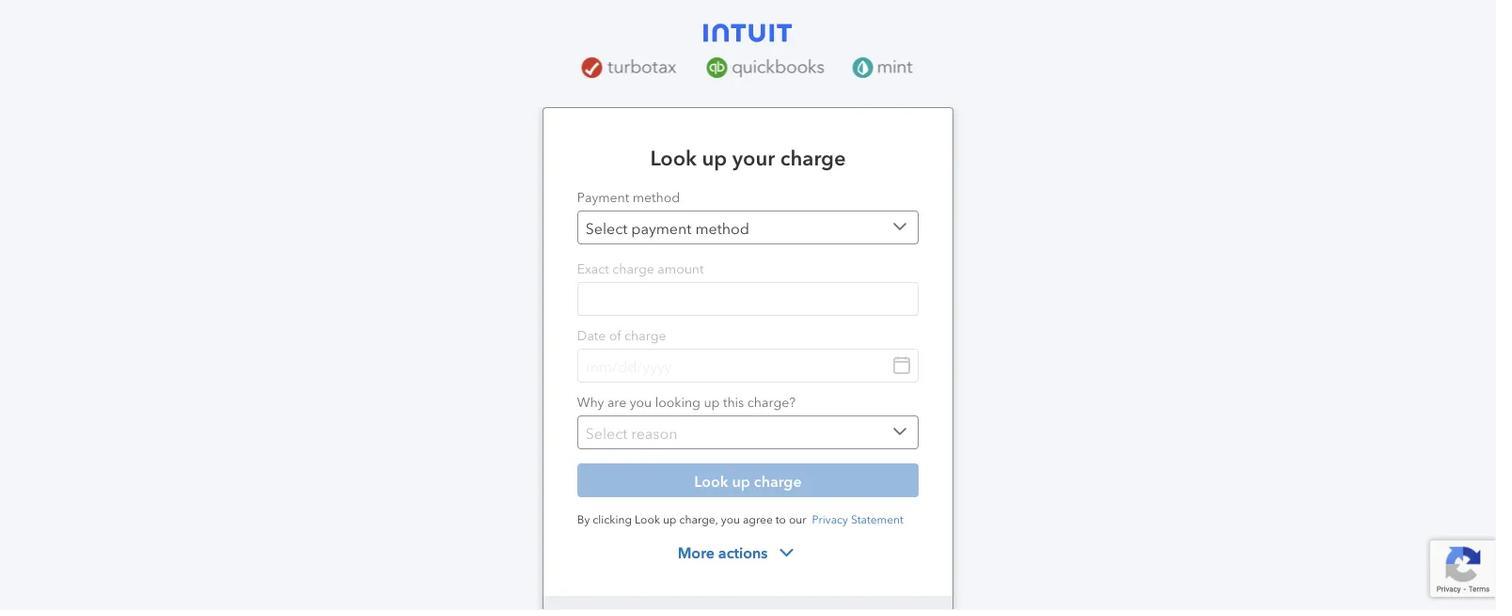 Task type: describe. For each thing, give the bounding box(es) containing it.
date
[[577, 326, 606, 344]]

looking
[[655, 393, 701, 410]]

by
[[577, 512, 590, 527]]

agree
[[743, 512, 773, 527]]

date of charge calendar image
[[891, 354, 913, 377]]

date of charge
[[577, 326, 666, 344]]

this
[[723, 393, 744, 410]]

0 horizontal spatial you
[[630, 393, 652, 410]]

amount
[[658, 259, 704, 277]]

to
[[776, 512, 786, 527]]

payment
[[577, 188, 629, 205]]

2 vertical spatial up
[[663, 512, 677, 527]]

payment method
[[577, 188, 680, 205]]

more actions
[[678, 544, 768, 562]]

0 vertical spatial up
[[702, 143, 727, 171]]

0 vertical spatial look
[[650, 143, 697, 171]]

1 vertical spatial you
[[721, 512, 740, 527]]

by clicking look up charge, you agree to our privacy statement
[[577, 512, 904, 527]]

Payment method text field
[[577, 211, 919, 244]]

clicking
[[593, 512, 632, 527]]

look up your charge
[[650, 143, 846, 171]]

why are you looking up this charge?
[[577, 393, 796, 410]]

Date of charge text field
[[577, 349, 919, 383]]



Task type: vqa. For each thing, say whether or not it's contained in the screenshot.
refunds.
no



Task type: locate. For each thing, give the bounding box(es) containing it.
are
[[607, 393, 626, 410]]

look up method
[[650, 143, 697, 171]]

charge,
[[679, 512, 718, 527]]

up left this
[[704, 393, 720, 410]]

charge
[[780, 143, 846, 171], [612, 259, 654, 277], [624, 326, 666, 344]]

exact
[[577, 259, 609, 277]]

charge right your
[[780, 143, 846, 171]]

you right are
[[630, 393, 652, 410]]

0 vertical spatial charge
[[780, 143, 846, 171]]

more
[[678, 544, 715, 562]]

look
[[650, 143, 697, 171], [635, 512, 660, 527]]

up left your
[[702, 143, 727, 171]]

up
[[702, 143, 727, 171], [704, 393, 720, 410], [663, 512, 677, 527]]

our
[[789, 512, 806, 527]]

1 horizontal spatial you
[[721, 512, 740, 527]]

of
[[609, 326, 621, 344]]

method
[[633, 188, 680, 205]]

why
[[577, 393, 604, 410]]

1 vertical spatial charge
[[612, 259, 654, 277]]

up left charge,
[[663, 512, 677, 527]]

Why are you looking up this charge? text field
[[577, 416, 919, 449]]

9b713ba image
[[775, 542, 798, 564]]

actions
[[718, 544, 768, 562]]

charge right exact
[[612, 259, 654, 277]]

statement
[[851, 512, 904, 527]]

look right clicking
[[635, 512, 660, 527]]

you left agree
[[721, 512, 740, 527]]

Exact charge amount text field
[[577, 282, 919, 316]]

your
[[732, 143, 775, 171]]

2 vertical spatial charge
[[624, 326, 666, 344]]

privacy
[[812, 512, 848, 527]]

charge right of
[[624, 326, 666, 344]]

1 vertical spatial up
[[704, 393, 720, 410]]

exact charge amount
[[577, 259, 704, 277]]

you
[[630, 393, 652, 410], [721, 512, 740, 527]]

1 vertical spatial look
[[635, 512, 660, 527]]

more actions button
[[663, 536, 809, 570]]

privacy statement link
[[812, 512, 904, 527]]

0 vertical spatial you
[[630, 393, 652, 410]]

charge?
[[747, 393, 796, 410]]



